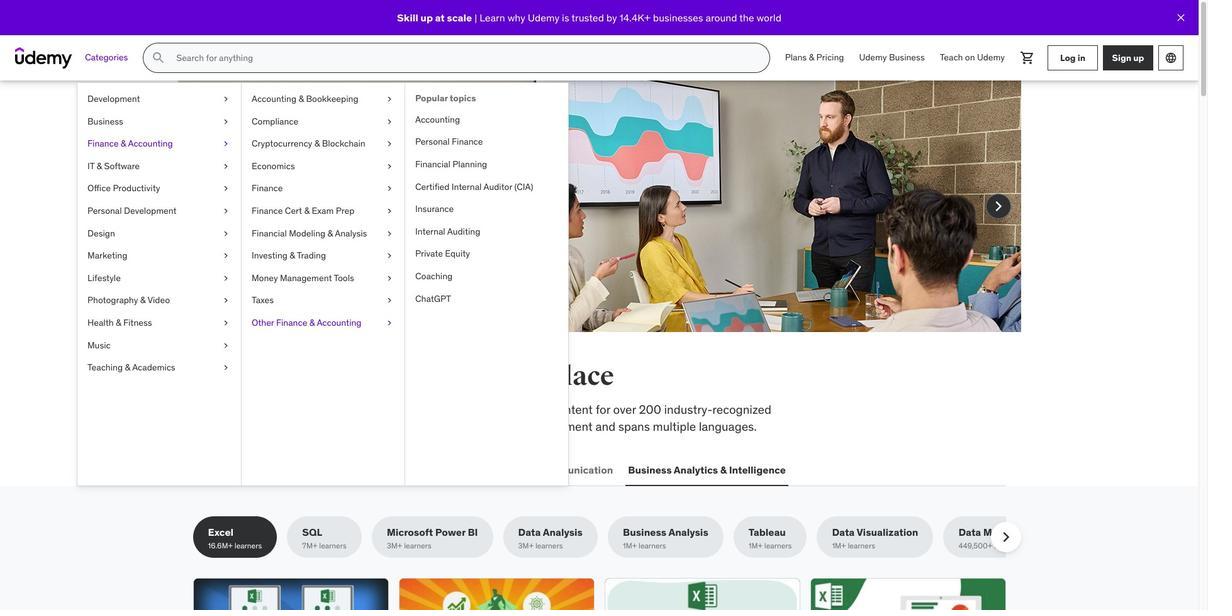 Task type: describe. For each thing, give the bounding box(es) containing it.
(cia)
[[514, 181, 533, 192]]

& for pricing
[[809, 52, 815, 63]]

power
[[435, 526, 466, 539]]

communication button
[[534, 455, 616, 485]]

money management tools link
[[242, 267, 405, 290]]

categories
[[85, 52, 128, 63]]

music link
[[77, 335, 241, 357]]

web development button
[[193, 455, 286, 485]]

modeling for data
[[984, 526, 1029, 539]]

finance & accounting link
[[77, 133, 241, 155]]

health & fitness
[[87, 317, 152, 329]]

health
[[87, 317, 114, 329]]

business analytics & intelligence button
[[626, 455, 789, 485]]

xsmall image for accounting & bookkeeping
[[385, 93, 395, 105]]

cryptocurrency & blockchain
[[252, 138, 365, 149]]

udemy right on
[[977, 52, 1005, 63]]

xsmall image for business
[[221, 116, 231, 128]]

topics
[[450, 93, 476, 104]]

rounded
[[407, 419, 452, 434]]

& for blockchain
[[314, 138, 320, 149]]

accounting & bookkeeping link
[[242, 88, 405, 111]]

xsmall image for office productivity
[[221, 183, 231, 195]]

chatgpt
[[415, 293, 451, 304]]

& for fitness
[[116, 317, 121, 329]]

a
[[288, 243, 294, 256]]

accounting down popular
[[415, 114, 460, 125]]

economics link
[[242, 155, 405, 178]]

money management tools
[[252, 272, 354, 284]]

to inside build ready-for- anything teams see why leading organizations choose to learn with udemy business.
[[444, 192, 455, 207]]

spans
[[619, 419, 650, 434]]

request a demo link
[[238, 235, 331, 265]]

accounting down business 'link'
[[128, 138, 173, 149]]

finance for finance cert & exam prep
[[252, 205, 283, 216]]

choose a language image
[[1165, 52, 1178, 64]]

video
[[148, 295, 170, 306]]

personal development
[[87, 205, 177, 216]]

udemy business
[[859, 52, 925, 63]]

financial modeling & analysis
[[252, 228, 367, 239]]

accounting up compliance
[[252, 93, 297, 104]]

build ready-for- anything teams see why leading organizations choose to learn with udemy business.
[[238, 135, 485, 224]]

sql 7m+ learners
[[302, 526, 347, 551]]

coaching link
[[405, 266, 568, 288]]

accounting link
[[405, 109, 568, 131]]

certifications,
[[193, 419, 265, 434]]

leading
[[286, 192, 325, 207]]

other
[[252, 317, 274, 329]]

udemy right "pricing"
[[859, 52, 887, 63]]

0 vertical spatial skills
[[280, 361, 348, 393]]

taxes
[[252, 295, 274, 306]]

business for business
[[87, 116, 123, 127]]

accounting down taxes link
[[317, 317, 362, 329]]

1 vertical spatial in
[[469, 361, 493, 393]]

categories button
[[77, 43, 136, 73]]

xsmall image for personal development
[[221, 205, 231, 217]]

0 vertical spatial in
[[1078, 52, 1086, 63]]

0 horizontal spatial the
[[235, 361, 275, 393]]

xsmall image for money management tools
[[385, 272, 395, 285]]

xsmall image for it & software
[[221, 160, 231, 173]]

xsmall image for economics
[[385, 160, 395, 173]]

xsmall image for investing & trading
[[385, 250, 395, 262]]

businesses
[[653, 11, 703, 24]]

finance cert & exam prep link
[[242, 200, 405, 223]]

xsmall image for finance
[[385, 183, 395, 195]]

xsmall image for photography & video
[[221, 295, 231, 307]]

economics
[[252, 160, 295, 172]]

languages.
[[699, 419, 757, 434]]

internal inside 'link'
[[415, 226, 445, 237]]

0 vertical spatial the
[[740, 11, 754, 24]]

finance up planning
[[452, 136, 483, 148]]

learners inside business analysis 1m+ learners
[[639, 542, 666, 551]]

private
[[415, 248, 443, 260]]

all
[[193, 361, 230, 393]]

teaching & academics
[[87, 362, 175, 373]]

ready-
[[297, 135, 361, 162]]

personal for personal development
[[87, 205, 122, 216]]

request
[[246, 243, 286, 256]]

& for bookkeeping
[[299, 93, 304, 104]]

office productivity
[[87, 183, 160, 194]]

xsmall image for lifestyle
[[221, 272, 231, 285]]

with
[[238, 209, 261, 224]]

& for academics
[[125, 362, 130, 373]]

compliance
[[252, 116, 298, 127]]

1m+ inside tableau 1m+ learners
[[749, 542, 763, 551]]

skills inside covering critical workplace skills to technical topics, including prep content for over 200 industry-recognized certifications, our catalog supports well-rounded professional development and spans multiple languages.
[[340, 402, 367, 417]]

next image for carousel element
[[988, 196, 1009, 217]]

chatgpt link
[[405, 288, 568, 310]]

up for skill
[[421, 11, 433, 24]]

xsmall image for music
[[221, 340, 231, 352]]

learners inside 'data visualization 1m+ learners'
[[848, 542, 875, 551]]

equity
[[445, 248, 470, 260]]

carousel element
[[178, 81, 1021, 363]]

scale
[[447, 11, 472, 24]]

for
[[596, 402, 611, 417]]

3m+ inside microsoft power bi 3m+ learners
[[387, 542, 402, 551]]

development for web
[[219, 464, 284, 476]]

pricing
[[817, 52, 844, 63]]

photography
[[87, 295, 138, 306]]

personal for personal finance
[[415, 136, 450, 148]]

learners inside tableau 1m+ learners
[[765, 542, 792, 551]]

photography & video
[[87, 295, 170, 306]]

industry-
[[664, 402, 713, 417]]

money
[[252, 272, 278, 284]]

modeling for financial
[[289, 228, 326, 239]]

lifestyle
[[87, 272, 121, 284]]

taxes link
[[242, 290, 405, 312]]

covering
[[193, 402, 241, 417]]

to inside covering critical workplace skills to technical topics, including prep content for over 200 industry-recognized certifications, our catalog supports well-rounded professional development and spans multiple languages.
[[370, 402, 380, 417]]

1m+ for business analysis
[[623, 542, 637, 551]]

choose
[[403, 192, 441, 207]]

analytics
[[674, 464, 718, 476]]

web
[[195, 464, 217, 476]]

fitness
[[123, 317, 152, 329]]

technical
[[383, 402, 432, 417]]

|
[[475, 11, 477, 24]]

finance for finance & accounting
[[87, 138, 119, 149]]

cryptocurrency
[[252, 138, 312, 149]]

development for personal
[[124, 205, 177, 216]]

investing & trading
[[252, 250, 326, 261]]

personal finance
[[415, 136, 483, 148]]

office productivity link
[[77, 178, 241, 200]]

at
[[435, 11, 445, 24]]

web development
[[195, 464, 284, 476]]

well-
[[381, 419, 407, 434]]

recognized
[[713, 402, 772, 417]]

udemy inside build ready-for- anything teams see why leading organizations choose to learn with udemy business.
[[264, 209, 301, 224]]

private equity link
[[405, 243, 568, 266]]

200
[[639, 402, 661, 417]]

16.6m+
[[208, 542, 233, 551]]

development inside 'link'
[[87, 93, 140, 104]]

& for video
[[140, 295, 146, 306]]

tableau
[[749, 526, 786, 539]]

learners inside microsoft power bi 3m+ learners
[[404, 542, 432, 551]]

& for trading
[[290, 250, 295, 261]]

certified
[[415, 181, 450, 192]]

certified internal auditor (cia)
[[415, 181, 533, 192]]

xsmall image for financial modeling & analysis
[[385, 228, 395, 240]]



Task type: vqa. For each thing, say whether or not it's contained in the screenshot.
Updated Recently
no



Task type: locate. For each thing, give the bounding box(es) containing it.
sign up
[[1113, 52, 1145, 63]]

catalog
[[289, 419, 328, 434]]

xsmall image inside the development 'link'
[[221, 93, 231, 105]]

2 data from the left
[[832, 526, 855, 539]]

teach on udemy link
[[933, 43, 1013, 73]]

xsmall image for taxes
[[385, 295, 395, 307]]

1 vertical spatial next image
[[996, 528, 1016, 548]]

1 data from the left
[[518, 526, 541, 539]]

xsmall image inside economics link
[[385, 160, 395, 173]]

exam
[[312, 205, 334, 216]]

excel
[[208, 526, 234, 539]]

xsmall image for design
[[221, 228, 231, 240]]

xsmall image inside 'finance' link
[[385, 183, 395, 195]]

it & software
[[87, 160, 140, 172]]

other finance & accounting
[[252, 317, 362, 329]]

financial inside financial modeling & analysis link
[[252, 228, 287, 239]]

5 learners from the left
[[639, 542, 666, 551]]

1 horizontal spatial personal
[[415, 136, 450, 148]]

design
[[87, 228, 115, 239]]

music
[[87, 340, 111, 351]]

2 horizontal spatial analysis
[[669, 526, 709, 539]]

0 vertical spatial personal
[[415, 136, 450, 148]]

blockchain
[[322, 138, 365, 149]]

cryptocurrency & blockchain link
[[242, 133, 405, 155]]

it
[[87, 160, 95, 172]]

0 horizontal spatial modeling
[[289, 228, 326, 239]]

xsmall image inside "compliance" link
[[385, 116, 395, 128]]

4 learners from the left
[[536, 542, 563, 551]]

up right the sign
[[1134, 52, 1145, 63]]

xsmall image inside finance cert & exam prep link
[[385, 205, 395, 217]]

1 horizontal spatial analysis
[[543, 526, 583, 539]]

1 vertical spatial financial
[[252, 228, 287, 239]]

internal auditing
[[415, 226, 480, 237]]

compliance link
[[242, 111, 405, 133]]

personal
[[415, 136, 450, 148], [87, 205, 122, 216]]

1 vertical spatial skills
[[340, 402, 367, 417]]

business inside business analysis 1m+ learners
[[623, 526, 667, 539]]

xsmall image inside marketing "link"
[[221, 250, 231, 262]]

data right bi
[[518, 526, 541, 539]]

the
[[740, 11, 754, 24], [235, 361, 275, 393]]

xsmall image for development
[[221, 93, 231, 105]]

1 learners from the left
[[235, 542, 262, 551]]

analysis
[[335, 228, 367, 239], [543, 526, 583, 539], [669, 526, 709, 539]]

2 learners from the left
[[319, 542, 347, 551]]

financial modeling & analysis link
[[242, 223, 405, 245]]

content
[[552, 402, 593, 417]]

udemy
[[528, 11, 560, 24], [859, 52, 887, 63], [977, 52, 1005, 63], [264, 209, 301, 224]]

0 vertical spatial why
[[508, 11, 526, 24]]

1 horizontal spatial data
[[832, 526, 855, 539]]

0 horizontal spatial in
[[469, 361, 493, 393]]

data analysis 3m+ learners
[[518, 526, 583, 551]]

data inside data analysis 3m+ learners
[[518, 526, 541, 539]]

topic filters element
[[193, 517, 1044, 558]]

in right log
[[1078, 52, 1086, 63]]

7 learners from the left
[[848, 542, 875, 551]]

0 vertical spatial up
[[421, 11, 433, 24]]

udemy left is
[[528, 11, 560, 24]]

analysis inside data analysis 3m+ learners
[[543, 526, 583, 539]]

xsmall image inside accounting & bookkeeping "link"
[[385, 93, 395, 105]]

data up 449,500+
[[959, 526, 981, 539]]

0 vertical spatial to
[[444, 192, 455, 207]]

& for software
[[97, 160, 102, 172]]

xsmall image inside music link
[[221, 340, 231, 352]]

1 horizontal spatial internal
[[452, 181, 482, 192]]

for-
[[361, 135, 398, 162]]

development right web on the bottom left of the page
[[219, 464, 284, 476]]

accounting
[[252, 93, 297, 104], [415, 114, 460, 125], [128, 138, 173, 149], [317, 317, 362, 329]]

xsmall image for marketing
[[221, 250, 231, 262]]

2 vertical spatial development
[[219, 464, 284, 476]]

personal inside the other finance & accounting element
[[415, 136, 450, 148]]

14.4k+
[[620, 11, 651, 24]]

modeling up demo
[[289, 228, 326, 239]]

udemy down leading
[[264, 209, 301, 224]]

1 vertical spatial modeling
[[984, 526, 1029, 539]]

financial up certified
[[415, 159, 451, 170]]

xsmall image inside photography & video link
[[221, 295, 231, 307]]

0 vertical spatial development
[[87, 93, 140, 104]]

xsmall image inside finance & accounting link
[[221, 138, 231, 150]]

3 data from the left
[[959, 526, 981, 539]]

analysis inside business analysis 1m+ learners
[[669, 526, 709, 539]]

xsmall image for finance cert & exam prep
[[385, 205, 395, 217]]

1 horizontal spatial to
[[444, 192, 455, 207]]

xsmall image inside financial modeling & analysis link
[[385, 228, 395, 240]]

1 horizontal spatial 3m+
[[518, 542, 534, 551]]

xsmall image inside it & software link
[[221, 160, 231, 173]]

& left bookkeeping
[[299, 93, 304, 104]]

3m+
[[387, 542, 402, 551], [518, 542, 534, 551]]

xsmall image inside investing & trading link
[[385, 250, 395, 262]]

all the skills you need in one place
[[193, 361, 614, 393]]

to left learn
[[444, 192, 455, 207]]

financial up request
[[252, 228, 287, 239]]

xsmall image inside lifestyle link
[[221, 272, 231, 285]]

xsmall image inside business 'link'
[[221, 116, 231, 128]]

business analysis 1m+ learners
[[623, 526, 709, 551]]

xsmall image inside other finance & accounting "link"
[[385, 317, 395, 330]]

& right health
[[116, 317, 121, 329]]

skill up at scale | learn why udemy is trusted by 14.4k+ businesses around the world
[[397, 11, 782, 24]]

development down office productivity link
[[124, 205, 177, 216]]

learn
[[480, 11, 505, 24]]

popular topics
[[415, 93, 476, 104]]

skills up workplace
[[280, 361, 348, 393]]

xsmall image
[[385, 93, 395, 105], [221, 116, 231, 128], [221, 138, 231, 150], [385, 138, 395, 150], [385, 183, 395, 195], [221, 205, 231, 217], [221, 228, 231, 240], [385, 250, 395, 262], [221, 272, 231, 285], [221, 295, 231, 307], [385, 295, 395, 307], [221, 317, 231, 330], [385, 317, 395, 330], [221, 340, 231, 352]]

& down "compliance" link
[[314, 138, 320, 149]]

insurance
[[415, 203, 454, 215]]

data left visualization
[[832, 526, 855, 539]]

1 horizontal spatial financial
[[415, 159, 451, 170]]

other finance & accounting element
[[405, 83, 568, 486]]

& left demo
[[290, 250, 295, 261]]

449,500+
[[959, 542, 993, 551]]

3 learners from the left
[[404, 542, 432, 551]]

business link
[[77, 111, 241, 133]]

& right analytics
[[721, 464, 727, 476]]

development inside button
[[219, 464, 284, 476]]

personal up financial planning
[[415, 136, 450, 148]]

1 horizontal spatial in
[[1078, 52, 1086, 63]]

learners inside excel 16.6m+ learners
[[235, 542, 262, 551]]

& for accounting
[[121, 138, 126, 149]]

why for scale
[[508, 11, 526, 24]]

xsmall image
[[221, 93, 231, 105], [385, 116, 395, 128], [221, 160, 231, 173], [385, 160, 395, 173], [221, 183, 231, 195], [385, 205, 395, 217], [385, 228, 395, 240], [221, 250, 231, 262], [385, 272, 395, 285], [221, 362, 231, 374]]

learners inside sql 7m+ learners
[[319, 542, 347, 551]]

why right learn
[[508, 11, 526, 24]]

Search for anything text field
[[174, 47, 754, 69]]

microsoft
[[387, 526, 433, 539]]

1 1m+ from the left
[[623, 542, 637, 551]]

xsmall image for finance & accounting
[[221, 138, 231, 150]]

why for anything
[[262, 192, 283, 207]]

skills
[[280, 361, 348, 393], [340, 402, 367, 417]]

& down business.
[[328, 228, 333, 239]]

1 vertical spatial internal
[[415, 226, 445, 237]]

prep
[[524, 402, 549, 417]]

3m+ inside data analysis 3m+ learners
[[518, 542, 534, 551]]

0 horizontal spatial up
[[421, 11, 433, 24]]

personal finance link
[[405, 131, 568, 154]]

& inside button
[[721, 464, 727, 476]]

& up software
[[121, 138, 126, 149]]

1 horizontal spatial up
[[1134, 52, 1145, 63]]

2 1m+ from the left
[[749, 542, 763, 551]]

private equity
[[415, 248, 470, 260]]

finance for finance
[[252, 183, 283, 194]]

0 horizontal spatial personal
[[87, 205, 122, 216]]

0 horizontal spatial analysis
[[335, 228, 367, 239]]

learners inside data analysis 3m+ learners
[[536, 542, 563, 551]]

xsmall image inside personal development link
[[221, 205, 231, 217]]

xsmall image inside the teaching & academics link
[[221, 362, 231, 374]]

& right plans on the top of the page
[[809, 52, 815, 63]]

& right teaching
[[125, 362, 130, 373]]

3 1m+ from the left
[[832, 542, 846, 551]]

by
[[607, 11, 617, 24]]

0 horizontal spatial to
[[370, 402, 380, 417]]

data inside 'data visualization 1m+ learners'
[[832, 526, 855, 539]]

log in
[[1060, 52, 1086, 63]]

intelligence
[[729, 464, 786, 476]]

0 horizontal spatial why
[[262, 192, 283, 207]]

next image inside topic filters element
[[996, 528, 1016, 548]]

1m+ inside business analysis 1m+ learners
[[623, 542, 637, 551]]

0 horizontal spatial financial
[[252, 228, 287, 239]]

1 horizontal spatial why
[[508, 11, 526, 24]]

world
[[757, 11, 782, 24]]

data for data modeling
[[959, 526, 981, 539]]

business analytics & intelligence
[[628, 464, 786, 476]]

1 horizontal spatial modeling
[[984, 526, 1029, 539]]

0 horizontal spatial internal
[[415, 226, 445, 237]]

why inside build ready-for- anything teams see why leading organizations choose to learn with udemy business.
[[262, 192, 283, 207]]

& left video at the left
[[140, 295, 146, 306]]

& right cert
[[304, 205, 310, 216]]

xsmall image inside taxes link
[[385, 295, 395, 307]]

business inside button
[[628, 464, 672, 476]]

data
[[518, 526, 541, 539], [832, 526, 855, 539], [959, 526, 981, 539]]

data inside data modeling 449,500+ learners
[[959, 526, 981, 539]]

& right the it
[[97, 160, 102, 172]]

1 vertical spatial to
[[370, 402, 380, 417]]

xsmall image inside health & fitness link
[[221, 317, 231, 330]]

6 learners from the left
[[765, 542, 792, 551]]

development down categories dropdown button
[[87, 93, 140, 104]]

leadership
[[390, 464, 444, 476]]

1 horizontal spatial 1m+
[[749, 542, 763, 551]]

financial planning link
[[405, 154, 568, 176]]

data for data visualization
[[832, 526, 855, 539]]

next image
[[988, 196, 1009, 217], [996, 528, 1016, 548]]

learners inside data modeling 449,500+ learners
[[994, 542, 1022, 551]]

1m+
[[623, 542, 637, 551], [749, 542, 763, 551], [832, 542, 846, 551]]

why right the see
[[262, 192, 283, 207]]

over
[[613, 402, 636, 417]]

one
[[498, 361, 543, 393]]

financial for financial modeling & analysis
[[252, 228, 287, 239]]

0 vertical spatial next image
[[988, 196, 1009, 217]]

modeling
[[289, 228, 326, 239], [984, 526, 1029, 539]]

auditing
[[447, 226, 480, 237]]

log in link
[[1048, 45, 1098, 70]]

development link
[[77, 88, 241, 111]]

tools
[[334, 272, 354, 284]]

xsmall image inside money management tools link
[[385, 272, 395, 285]]

0 vertical spatial financial
[[415, 159, 451, 170]]

xsmall image inside the design link
[[221, 228, 231, 240]]

in up the including
[[469, 361, 493, 393]]

personal up design
[[87, 205, 122, 216]]

2 horizontal spatial 1m+
[[832, 542, 846, 551]]

photography & video link
[[77, 290, 241, 312]]

log
[[1060, 52, 1076, 63]]

development
[[523, 419, 593, 434]]

1 vertical spatial development
[[124, 205, 177, 216]]

communication
[[537, 464, 613, 476]]

xsmall image inside cryptocurrency & blockchain link
[[385, 138, 395, 150]]

0 vertical spatial modeling
[[289, 228, 326, 239]]

productivity
[[113, 183, 160, 194]]

request a demo
[[246, 243, 323, 256]]

data for data analysis
[[518, 526, 541, 539]]

finance down economics
[[252, 183, 283, 194]]

1m+ inside 'data visualization 1m+ learners'
[[832, 542, 846, 551]]

teaching & academics link
[[77, 357, 241, 379]]

modeling inside data modeling 449,500+ learners
[[984, 526, 1029, 539]]

covering critical workplace skills to technical topics, including prep content for over 200 industry-recognized certifications, our catalog supports well-rounded professional development and spans multiple languages.
[[193, 402, 772, 434]]

cert
[[285, 205, 302, 216]]

xsmall image for cryptocurrency & blockchain
[[385, 138, 395, 150]]

1 vertical spatial the
[[235, 361, 275, 393]]

xsmall image for other finance & accounting
[[385, 317, 395, 330]]

1 vertical spatial why
[[262, 192, 283, 207]]

to up supports
[[370, 402, 380, 417]]

internal up private
[[415, 226, 445, 237]]

shopping cart with 0 items image
[[1020, 50, 1035, 65]]

office
[[87, 183, 111, 194]]

organizations
[[328, 192, 400, 207]]

internal down planning
[[452, 181, 482, 192]]

finance inside "link"
[[276, 317, 307, 329]]

1 horizontal spatial the
[[740, 11, 754, 24]]

and
[[596, 419, 616, 434]]

topics,
[[434, 402, 470, 417]]

business for business analytics & intelligence
[[628, 464, 672, 476]]

business inside 'link'
[[87, 116, 123, 127]]

marketing
[[87, 250, 127, 261]]

investing & trading link
[[242, 245, 405, 267]]

0 horizontal spatial 1m+
[[623, 542, 637, 551]]

analysis for business
[[669, 526, 709, 539]]

teams
[[332, 160, 393, 187]]

the left world
[[740, 11, 754, 24]]

1 vertical spatial up
[[1134, 52, 1145, 63]]

finance up it & software
[[87, 138, 119, 149]]

the up critical
[[235, 361, 275, 393]]

finance left cert
[[252, 205, 283, 216]]

up for sign
[[1134, 52, 1145, 63]]

next image for topic filters element
[[996, 528, 1016, 548]]

up left at
[[421, 11, 433, 24]]

analysis for data
[[543, 526, 583, 539]]

2 horizontal spatial data
[[959, 526, 981, 539]]

2 3m+ from the left
[[518, 542, 534, 551]]

skills up supports
[[340, 402, 367, 417]]

academics
[[132, 362, 175, 373]]

udemy image
[[15, 47, 72, 69]]

sign
[[1113, 52, 1132, 63]]

place
[[548, 361, 614, 393]]

marketing link
[[77, 245, 241, 267]]

submit search image
[[151, 50, 166, 65]]

teaching
[[87, 362, 123, 373]]

0 horizontal spatial data
[[518, 526, 541, 539]]

1 3m+ from the left
[[387, 542, 402, 551]]

xsmall image for compliance
[[385, 116, 395, 128]]

0 horizontal spatial 3m+
[[387, 542, 402, 551]]

xsmall image for health & fitness
[[221, 317, 231, 330]]

1 vertical spatial personal
[[87, 205, 122, 216]]

close image
[[1175, 11, 1188, 24]]

business for business analysis 1m+ learners
[[623, 526, 667, 539]]

see
[[238, 192, 259, 207]]

8 learners from the left
[[994, 542, 1022, 551]]

business.
[[304, 209, 356, 224]]

financial inside financial planning link
[[415, 159, 451, 170]]

& down taxes link
[[310, 317, 315, 329]]

modeling up 449,500+
[[984, 526, 1029, 539]]

xsmall image for teaching & academics
[[221, 362, 231, 374]]

financial planning
[[415, 159, 487, 170]]

anything
[[238, 160, 328, 187]]

1m+ for data visualization
[[832, 542, 846, 551]]

0 vertical spatial internal
[[452, 181, 482, 192]]

xsmall image inside office productivity link
[[221, 183, 231, 195]]

financial for financial planning
[[415, 159, 451, 170]]

finance right 'other'
[[276, 317, 307, 329]]

need
[[403, 361, 464, 393]]

next image inside carousel element
[[988, 196, 1009, 217]]

supports
[[331, 419, 378, 434]]



